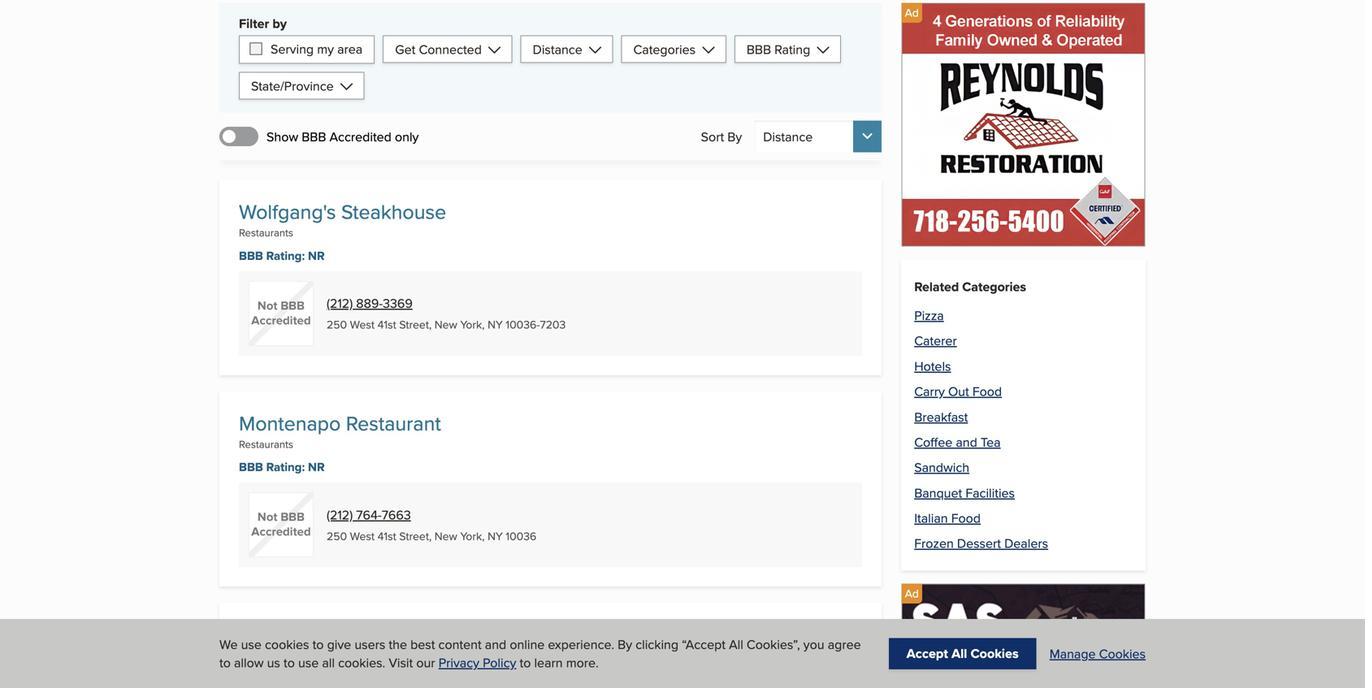 Task type: locate. For each thing, give the bounding box(es) containing it.
,
[[429, 317, 432, 333], [429, 528, 432, 544]]

and left tea
[[956, 433, 978, 451]]

fresh
[[310, 620, 360, 649]]

west
[[350, 317, 375, 333], [350, 528, 375, 544]]

wolfgang's steakhouse link
[[239, 197, 446, 226]]

cookies inside 'accept all cookies' button
[[971, 644, 1019, 663]]

filter by
[[239, 14, 287, 33]]

2 not bbb accredited image from the top
[[249, 493, 314, 558]]

ny inside (212) 889-3369 250 west 41st street , new york, ny 10036-7203
[[488, 317, 503, 333]]

not bbb accredited image
[[249, 281, 314, 346], [249, 493, 314, 558]]

all right "accept
[[729, 635, 744, 654]]

1 street from the top
[[399, 317, 429, 333]]

by
[[728, 127, 742, 146], [618, 635, 632, 654]]

use right we
[[241, 635, 262, 654]]

by left clicking
[[618, 635, 632, 654]]

1 horizontal spatial cookies
[[1099, 644, 1146, 663]]

0 horizontal spatial categories
[[634, 40, 696, 58]]

my
[[317, 40, 334, 58]]

0 horizontal spatial and
[[485, 635, 507, 654]]

(212) left 889-
[[327, 294, 353, 313]]

1 vertical spatial rating:
[[266, 458, 305, 476]]

1 horizontal spatial by
[[728, 127, 742, 146]]

street inside (212) 764-7663 250 west 41st street , new york, ny 10036
[[399, 528, 429, 544]]

(212) for montenapo
[[327, 505, 353, 524]]

distance inside button
[[763, 127, 813, 146]]

nr
[[308, 247, 325, 265], [308, 458, 325, 476]]

restaurants inside chevys fresh mex mexican restaurants
[[239, 648, 293, 663]]

ad link
[[902, 3, 922, 23], [902, 584, 922, 604]]

2 ad link from the top
[[902, 584, 922, 604]]

street down 7663
[[399, 528, 429, 544]]

west for restaurant
[[350, 528, 375, 544]]

1 ny from the top
[[488, 317, 503, 333]]

(212) for wolfgang's
[[327, 294, 353, 313]]

1 nr from the top
[[308, 247, 325, 265]]

street down 3369
[[399, 317, 429, 333]]

connected
[[419, 40, 482, 58]]

41st inside (212) 889-3369 250 west 41st street , new york, ny 10036-7203
[[378, 317, 396, 333]]

1 41st from the top
[[378, 317, 396, 333]]

ny left 10036- at the top left of page
[[488, 317, 503, 333]]

users
[[355, 635, 385, 654]]

serving
[[271, 40, 314, 58]]

250 inside (212) 889-3369 250 west 41st street , new york, ny 10036-7203
[[327, 317, 347, 333]]

0 vertical spatial york,
[[460, 317, 485, 333]]

nr inside wolfgang's steakhouse restaurants bbb rating: nr
[[308, 247, 325, 265]]

accept
[[907, 644, 948, 663]]

0 vertical spatial rating:
[[266, 247, 305, 265]]

0 vertical spatial nr
[[308, 247, 325, 265]]

nr down wolfgang's steakhouse link
[[308, 247, 325, 265]]

pizza link
[[915, 306, 944, 325]]

3 restaurants from the top
[[239, 648, 293, 663]]

2 ad from the top
[[905, 586, 919, 602]]

2 nr from the top
[[308, 458, 325, 476]]

250 down (212) 889-3369 link in the left top of the page
[[327, 317, 347, 333]]

1 west from the top
[[350, 317, 375, 333]]

restaurants for wolfgang's steakhouse
[[239, 225, 293, 240]]

frozen dessert dealers link
[[915, 534, 1048, 553]]

all inside we use cookies to give users the best content and online experience. by clicking "accept all cookies", you agree to allow us to use all cookies. visit our
[[729, 635, 744, 654]]

carry
[[915, 382, 945, 401]]

2 (212) from the top
[[327, 505, 353, 524]]

and
[[956, 433, 978, 451], [485, 635, 507, 654]]

us
[[267, 654, 280, 672]]

clicking
[[636, 635, 679, 654]]

reynolds restoration image
[[902, 3, 1146, 246]]

1 (212) from the top
[[327, 294, 353, 313]]

york, inside (212) 889-3369 250 west 41st street , new york, ny 10036-7203
[[460, 317, 485, 333]]

york, left 10036 at the bottom
[[460, 528, 485, 544]]

250 down (212) 764-7663 link
[[327, 528, 347, 544]]

1 vertical spatial 41st
[[378, 528, 396, 544]]

and left online
[[485, 635, 507, 654]]

caterer
[[915, 331, 957, 350]]

italian food link
[[915, 509, 981, 528]]

out
[[948, 382, 969, 401]]

bbb inside montenapo restaurant restaurants bbb rating: nr
[[239, 458, 263, 476]]

0 horizontal spatial by
[[618, 635, 632, 654]]

york, left 10036- at the top left of page
[[460, 317, 485, 333]]

to right us
[[284, 654, 295, 672]]

street inside (212) 889-3369 250 west 41st street , new york, ny 10036-7203
[[399, 317, 429, 333]]

show bbb accredited only
[[267, 127, 419, 146]]

1 vertical spatial ad
[[905, 586, 919, 602]]

1 vertical spatial restaurants
[[239, 437, 293, 452]]

0 horizontal spatial cookies
[[971, 644, 1019, 663]]

restaurant
[[346, 409, 441, 438]]

10036
[[506, 528, 537, 544]]

montenapo restaurant link
[[239, 409, 441, 438]]

rating: for wolfgang's
[[266, 247, 305, 265]]

experience.
[[548, 635, 614, 654]]

2 restaurants from the top
[[239, 437, 293, 452]]

learn
[[534, 654, 563, 672]]

0 vertical spatial categories
[[634, 40, 696, 58]]

0 vertical spatial restaurants
[[239, 225, 293, 240]]

0 vertical spatial new
[[435, 317, 457, 333]]

privacy
[[439, 654, 479, 672]]

0 vertical spatial not bbb accredited image
[[249, 281, 314, 346]]

2 york, from the top
[[460, 528, 485, 544]]

more.
[[566, 654, 599, 672]]

food down banquet facilities link
[[951, 509, 981, 528]]

dessert
[[957, 534, 1001, 553]]

by right sort
[[728, 127, 742, 146]]

ad for sas roofing ad image
[[905, 586, 919, 602]]

bbb inside filter by element
[[747, 40, 771, 58]]

you
[[804, 635, 825, 654]]

bbb inside wolfgang's steakhouse restaurants bbb rating: nr
[[239, 247, 263, 265]]

nr inside montenapo restaurant restaurants bbb rating: nr
[[308, 458, 325, 476]]

italian
[[915, 509, 948, 528]]

sandwich
[[915, 458, 970, 477]]

bbb right the show
[[302, 127, 326, 146]]

1 new from the top
[[435, 317, 457, 333]]

0 vertical spatial ad
[[905, 4, 919, 21]]

1 restaurants from the top
[[239, 225, 293, 240]]

2 250 from the top
[[327, 528, 347, 544]]

ny
[[488, 317, 503, 333], [488, 528, 503, 544]]

, for restaurant
[[429, 528, 432, 544]]

mex
[[365, 620, 402, 649]]

1 horizontal spatial distance
[[763, 127, 813, 146]]

new
[[435, 317, 457, 333], [435, 528, 457, 544]]

accredited
[[330, 127, 392, 146]]

0 vertical spatial (212)
[[327, 294, 353, 313]]

wolfgang's steakhouse restaurants bbb rating: nr
[[239, 197, 446, 265]]

1 vertical spatial west
[[350, 528, 375, 544]]

use
[[241, 635, 262, 654], [298, 654, 319, 672]]

1 250 from the top
[[327, 317, 347, 333]]

0 horizontal spatial use
[[241, 635, 262, 654]]

cookies
[[971, 644, 1019, 663], [1099, 644, 1146, 663]]

all right accept on the right bottom of the page
[[952, 644, 968, 663]]

2 rating: from the top
[[266, 458, 305, 476]]

1 vertical spatial and
[[485, 635, 507, 654]]

accept all cookies
[[907, 644, 1019, 663]]

best
[[410, 635, 435, 654]]

chevys
[[239, 620, 305, 649]]

, inside (212) 764-7663 250 west 41st street , new york, ny 10036
[[429, 528, 432, 544]]

1 vertical spatial ad link
[[902, 584, 922, 604]]

41st down 7663
[[378, 528, 396, 544]]

york, inside (212) 764-7663 250 west 41st street , new york, ny 10036
[[460, 528, 485, 544]]

(212) 889-3369 250 west 41st street , new york, ny 10036-7203
[[327, 294, 566, 333]]

1 horizontal spatial and
[[956, 433, 978, 451]]

(212) inside (212) 764-7663 250 west 41st street , new york, ny 10036
[[327, 505, 353, 524]]

sas roofing ad image
[[902, 584, 1146, 688]]

1 horizontal spatial categories
[[963, 277, 1027, 296]]

rating: for montenapo
[[266, 458, 305, 476]]

mexican
[[407, 620, 481, 649]]

distance inside filter by element
[[533, 40, 583, 58]]

41st down 3369
[[378, 317, 396, 333]]

0 vertical spatial 250
[[327, 317, 347, 333]]

0 vertical spatial distance
[[533, 40, 583, 58]]

rating:
[[266, 247, 305, 265], [266, 458, 305, 476]]

filter
[[239, 14, 269, 33]]

cookies right manage on the bottom of the page
[[1099, 644, 1146, 663]]

new inside (212) 764-7663 250 west 41st street , new york, ny 10036
[[435, 528, 457, 544]]

1 vertical spatial 250
[[327, 528, 347, 544]]

rating: down montenapo
[[266, 458, 305, 476]]

2 west from the top
[[350, 528, 375, 544]]

chevys fresh mex mexican link
[[239, 620, 481, 649]]

restaurants
[[239, 225, 293, 240], [239, 437, 293, 452], [239, 648, 293, 663]]

street for steakhouse
[[399, 317, 429, 333]]

(212) left 764-
[[327, 505, 353, 524]]

bbb down montenapo
[[239, 458, 263, 476]]

our
[[416, 654, 435, 672]]

ad link for 'reynolds restoration' image
[[902, 3, 922, 23]]

banquet
[[915, 483, 962, 502]]

0 horizontal spatial distance
[[533, 40, 583, 58]]

ad
[[905, 4, 919, 21], [905, 586, 919, 602]]

1 ad link from the top
[[902, 3, 922, 23]]

0 vertical spatial by
[[728, 127, 742, 146]]

street
[[399, 317, 429, 333], [399, 528, 429, 544]]

cookies
[[265, 635, 309, 654]]

filter by element
[[219, 3, 882, 113]]

and inside pizza caterer hotels carry out food breakfast coffee and tea sandwich banquet facilities italian food frozen dessert dealers
[[956, 433, 978, 451]]

1 not bbb accredited image from the top
[[249, 281, 314, 346]]

restaurants inside montenapo restaurant restaurants bbb rating: nr
[[239, 437, 293, 452]]

41st for steakhouse
[[378, 317, 396, 333]]

new left 10036- at the top left of page
[[435, 317, 457, 333]]

ny left 10036 at the bottom
[[488, 528, 503, 544]]

(212) inside (212) 889-3369 250 west 41st street , new york, ny 10036-7203
[[327, 294, 353, 313]]

1 vertical spatial distance
[[763, 127, 813, 146]]

new left 10036 at the bottom
[[435, 528, 457, 544]]

1 vertical spatial street
[[399, 528, 429, 544]]

0 vertical spatial street
[[399, 317, 429, 333]]

give
[[327, 635, 351, 654]]

41st inside (212) 764-7663 250 west 41st street , new york, ny 10036
[[378, 528, 396, 544]]

distance
[[533, 40, 583, 58], [763, 127, 813, 146]]

frozen
[[915, 534, 954, 553]]

restaurants inside wolfgang's steakhouse restaurants bbb rating: nr
[[239, 225, 293, 240]]

250 inside (212) 764-7663 250 west 41st street , new york, ny 10036
[[327, 528, 347, 544]]

2 new from the top
[[435, 528, 457, 544]]

area
[[337, 40, 363, 58]]

0 vertical spatial ny
[[488, 317, 503, 333]]

to left the give
[[313, 635, 324, 654]]

street for restaurant
[[399, 528, 429, 544]]

west down 889-
[[350, 317, 375, 333]]

1 ad from the top
[[905, 4, 919, 21]]

west down (212) 764-7663 link
[[350, 528, 375, 544]]

1 cookies from the left
[[971, 644, 1019, 663]]

2 , from the top
[[429, 528, 432, 544]]

41st for restaurant
[[378, 528, 396, 544]]

1 vertical spatial by
[[618, 635, 632, 654]]

1 vertical spatial ,
[[429, 528, 432, 544]]

0 horizontal spatial all
[[729, 635, 744, 654]]

new inside (212) 889-3369 250 west 41st street , new york, ny 10036-7203
[[435, 317, 457, 333]]

chevys fresh mex mexican restaurants
[[239, 620, 481, 663]]

(212)
[[327, 294, 353, 313], [327, 505, 353, 524]]

1 horizontal spatial all
[[952, 644, 968, 663]]

visit
[[389, 654, 413, 672]]

2 cookies from the left
[[1099, 644, 1146, 663]]

rating: inside wolfgang's steakhouse restaurants bbb rating: nr
[[266, 247, 305, 265]]

1 rating: from the top
[[266, 247, 305, 265]]

2 street from the top
[[399, 528, 429, 544]]

2 ny from the top
[[488, 528, 503, 544]]

2 vertical spatial restaurants
[[239, 648, 293, 663]]

sort by
[[701, 127, 742, 146]]

rating: down wolfgang's
[[266, 247, 305, 265]]

1 york, from the top
[[460, 317, 485, 333]]

0 vertical spatial and
[[956, 433, 978, 451]]

bbb
[[747, 40, 771, 58], [302, 127, 326, 146], [239, 247, 263, 265], [239, 458, 263, 476]]

ny inside (212) 764-7663 250 west 41st street , new york, ny 10036
[[488, 528, 503, 544]]

250 for montenapo
[[327, 528, 347, 544]]

rating: inside montenapo restaurant restaurants bbb rating: nr
[[266, 458, 305, 476]]

west inside (212) 764-7663 250 west 41st street , new york, ny 10036
[[350, 528, 375, 544]]

west inside (212) 889-3369 250 west 41st street , new york, ny 10036-7203
[[350, 317, 375, 333]]

use left all
[[298, 654, 319, 672]]

bbb down wolfgang's
[[239, 247, 263, 265]]

1 vertical spatial york,
[[460, 528, 485, 544]]

2 41st from the top
[[378, 528, 396, 544]]

1 vertical spatial nr
[[308, 458, 325, 476]]

to
[[313, 635, 324, 654], [219, 654, 231, 672], [284, 654, 295, 672], [520, 654, 531, 672]]

, inside (212) 889-3369 250 west 41st street , new york, ny 10036-7203
[[429, 317, 432, 333]]

bbb left rating on the top of page
[[747, 40, 771, 58]]

0 vertical spatial ad link
[[902, 3, 922, 23]]

cookies right accept on the right bottom of the page
[[971, 644, 1019, 663]]

new for restaurant
[[435, 528, 457, 544]]

0 vertical spatial ,
[[429, 317, 432, 333]]

food right out
[[973, 382, 1002, 401]]

1 vertical spatial (212)
[[327, 505, 353, 524]]

west for steakhouse
[[350, 317, 375, 333]]

1 vertical spatial ny
[[488, 528, 503, 544]]

0 vertical spatial 41st
[[378, 317, 396, 333]]

1 , from the top
[[429, 317, 432, 333]]

0 vertical spatial west
[[350, 317, 375, 333]]

1 vertical spatial not bbb accredited image
[[249, 493, 314, 558]]

1 vertical spatial new
[[435, 528, 457, 544]]

nr down montenapo restaurant link
[[308, 458, 325, 476]]

serving my area
[[271, 40, 363, 58]]



Task type: describe. For each thing, give the bounding box(es) containing it.
show bbb accredited only button
[[219, 126, 419, 148]]

ad link for sas roofing ad image
[[902, 584, 922, 604]]

york, for wolfgang's steakhouse
[[460, 317, 485, 333]]

all inside button
[[952, 644, 968, 663]]

policy
[[483, 654, 516, 672]]

montenapo restaurant restaurants bbb rating: nr
[[239, 409, 441, 476]]

new for steakhouse
[[435, 317, 457, 333]]

sandwich link
[[915, 458, 970, 477]]

get
[[395, 40, 416, 58]]

get connected
[[395, 40, 482, 58]]

1 horizontal spatial use
[[298, 654, 319, 672]]

and inside we use cookies to give users the best content and online experience. by clicking "accept all cookies", you agree to allow us to use all cookies. visit our
[[485, 635, 507, 654]]

sort
[[701, 127, 724, 146]]

privacy policy link
[[439, 654, 516, 672]]

related
[[915, 277, 959, 296]]

bbb rating
[[747, 40, 811, 58]]

889-
[[356, 294, 383, 313]]

rating
[[775, 40, 811, 58]]

steakhouse
[[341, 197, 446, 226]]

not bbb accredited image for montenapo restaurant
[[249, 493, 314, 558]]

ny for steakhouse
[[488, 317, 503, 333]]

manage
[[1050, 644, 1096, 663]]

, for steakhouse
[[429, 317, 432, 333]]

breakfast link
[[915, 407, 968, 426]]

york, for montenapo restaurant
[[460, 528, 485, 544]]

(212) 764-7663 250 west 41st street , new york, ny 10036
[[327, 505, 537, 544]]

"accept
[[682, 635, 726, 654]]

agree
[[828, 635, 861, 654]]

pizza caterer hotels carry out food breakfast coffee and tea sandwich banquet facilities italian food frozen dessert dealers
[[915, 306, 1048, 553]]

cookies",
[[747, 635, 800, 654]]

coffee and tea link
[[915, 433, 1001, 451]]

hotels
[[915, 357, 951, 375]]

1 vertical spatial food
[[951, 509, 981, 528]]

banquet facilities link
[[915, 483, 1015, 502]]

(212) 889-3369 link
[[327, 294, 413, 313]]

privacy policy to learn more.
[[439, 654, 599, 672]]

(212) 764-7663 link
[[327, 505, 411, 524]]

by inside we use cookies to give users the best content and online experience. by clicking "accept all cookies", you agree to allow us to use all cookies. visit our
[[618, 635, 632, 654]]

manage cookies button
[[1050, 644, 1146, 663]]

we
[[219, 635, 238, 654]]

tea
[[981, 433, 1001, 451]]

ad for 'reynolds restoration' image
[[905, 4, 919, 21]]

7203
[[540, 317, 566, 333]]

10036-
[[506, 317, 540, 333]]

0 vertical spatial food
[[973, 382, 1002, 401]]

all
[[322, 654, 335, 672]]

restaurants for montenapo restaurant
[[239, 437, 293, 452]]

hotels link
[[915, 357, 951, 375]]

related categories
[[915, 277, 1027, 296]]

carry out food link
[[915, 382, 1002, 401]]

1 vertical spatial categories
[[963, 277, 1027, 296]]

online
[[510, 635, 545, 654]]

wolfgang's
[[239, 197, 336, 226]]

nr for wolfgang's
[[308, 247, 325, 265]]

caterer link
[[915, 331, 957, 350]]

to left the learn
[[520, 654, 531, 672]]

coffee
[[915, 433, 953, 451]]

3369
[[383, 294, 413, 313]]

accept all cookies button
[[889, 638, 1037, 670]]

categories inside filter by element
[[634, 40, 696, 58]]

bbb inside "button"
[[302, 127, 326, 146]]

content
[[439, 635, 482, 654]]

manage cookies
[[1050, 644, 1146, 663]]

7663
[[382, 505, 411, 524]]

breakfast
[[915, 407, 968, 426]]

pizza
[[915, 306, 944, 325]]

not bbb accredited image for wolfgang's steakhouse
[[249, 281, 314, 346]]

we use cookies to give users the best content and online experience. by clicking "accept all cookies", you agree to allow us to use all cookies. visit our
[[219, 635, 861, 672]]

by
[[273, 14, 287, 33]]

to left allow
[[219, 654, 231, 672]]

764-
[[356, 505, 382, 524]]

nr for montenapo
[[308, 458, 325, 476]]

montenapo
[[239, 409, 341, 438]]

facilities
[[966, 483, 1015, 502]]

ny for restaurant
[[488, 528, 503, 544]]

250 for wolfgang's
[[327, 317, 347, 333]]

dealers
[[1005, 534, 1048, 553]]

Sort By button
[[755, 121, 882, 153]]

state/province
[[251, 76, 334, 95]]

only
[[395, 127, 419, 146]]

cookies.
[[338, 654, 385, 672]]



Task type: vqa. For each thing, say whether or not it's contained in the screenshot.
"text field"
no



